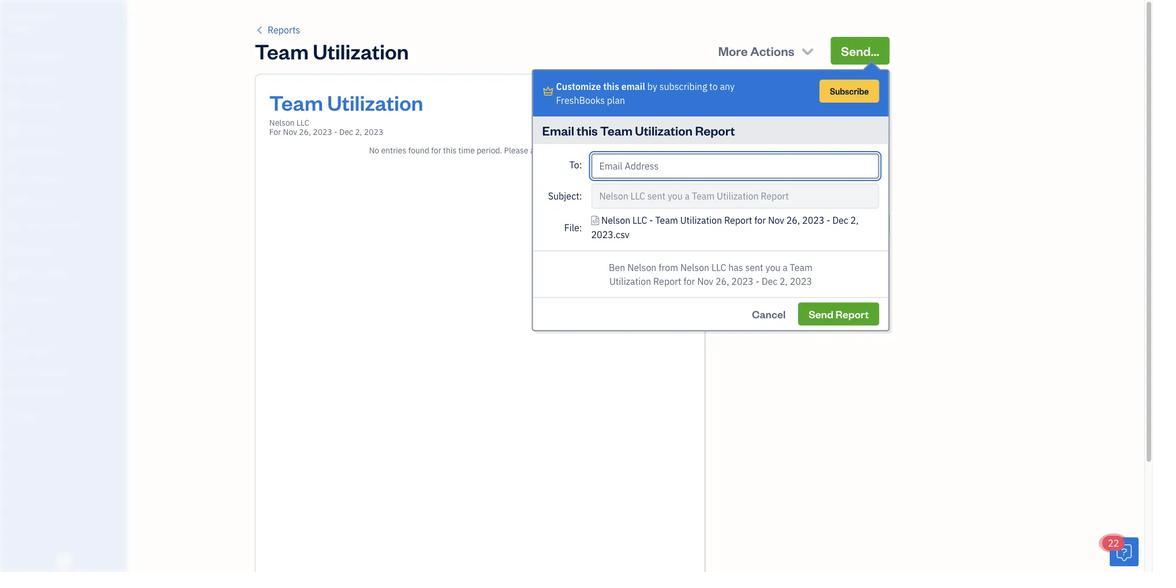 Task type: describe. For each thing, give the bounding box(es) containing it.
close button
[[722, 213, 834, 236]]

actions
[[751, 42, 795, 59]]

file
[[565, 222, 580, 234]]

invoice image
[[8, 124, 21, 136]]

Select a contact to send to email field
[[592, 154, 880, 179]]

more
[[719, 42, 748, 59]]

for inside ben nelson from nelson llc has sent you a team utilization report for nov 26, 2023 - dec 2, 2023
[[684, 275, 696, 288]]

nov inside team utilization nelson llc for nov 26, 2023 - dec 2, 2023
[[283, 127, 297, 137]]

team inside team utilization nelson llc for nov 26, 2023 - dec 2, 2023
[[269, 88, 323, 116]]

report inside ben nelson from nelson llc has sent you a team utilization report for nov 26, 2023 - dec 2, 2023
[[654, 275, 682, 288]]

nelson llc - team utilization report for nov 26, 2023 - dec 2, 2023.csv
[[592, 215, 859, 241]]

team inside nelson llc - team utilization report for nov 26, 2023 - dec 2, 2023.csv
[[656, 215, 678, 227]]

2023 down has
[[732, 275, 754, 288]]

: for subject :
[[580, 190, 582, 202]]

crown image
[[543, 84, 554, 98]]

apply
[[851, 217, 880, 231]]

nelson inside nelson llc owner
[[9, 11, 36, 22]]

date range
[[724, 113, 765, 124]]

26, inside team utilization nelson llc for nov 26, 2023 - dec 2, 2023
[[299, 127, 311, 137]]

bank connections link
[[3, 385, 124, 405]]

send report button
[[799, 303, 880, 326]]

utilization inside nelson llc - team utilization report for nov 26, 2023 - dec 2, 2023.csv
[[681, 215, 722, 227]]

chart image
[[8, 270, 21, 281]]

team utilization nelson llc for nov 26, 2023 - dec 2, 2023
[[269, 88, 423, 137]]

2, inside nelson llc - team utilization report for nov 26, 2023 - dec 2, 2023.csv
[[851, 215, 859, 227]]

team utilization
[[255, 37, 409, 64]]

utilization inside team utilization nelson llc for nov 26, 2023 - dec 2, 2023
[[327, 88, 423, 116]]

file image
[[592, 214, 600, 228]]

from
[[659, 262, 679, 274]]

email this team utilization report
[[543, 122, 736, 139]]

more actions button
[[708, 37, 827, 65]]

report inside button
[[836, 307, 869, 321]]

items
[[9, 368, 27, 378]]

nelson inside nelson llc - team utilization report for nov 26, 2023 - dec 2, 2023.csv
[[602, 215, 631, 227]]

filters
[[722, 69, 758, 85]]

plan
[[607, 94, 625, 107]]

services
[[42, 368, 70, 378]]

period.
[[477, 145, 502, 156]]

for
[[269, 127, 281, 137]]

team down plan
[[601, 122, 633, 139]]

main element
[[0, 0, 156, 573]]

freshbooks
[[556, 94, 605, 107]]

team members
[[9, 347, 59, 356]]

22
[[1109, 538, 1120, 550]]

2023.csv
[[592, 229, 630, 241]]

2023 right for
[[313, 127, 332, 137]]

llc inside team utilization nelson llc for nov 26, 2023 - dec 2, 2023
[[297, 118, 310, 128]]

llc inside ben nelson from nelson llc has sent you a team utilization report for nov 26, 2023 - dec 2, 2023
[[712, 262, 727, 274]]

26, inside nelson llc - team utilization report for nov 26, 2023 - dec 2, 2023.csv
[[787, 215, 801, 227]]

all
[[747, 92, 757, 104]]

email
[[543, 122, 575, 139]]

customize
[[556, 81, 601, 93]]

money image
[[8, 245, 21, 257]]

report down reset
[[696, 122, 736, 139]]

2, inside ben nelson from nelson llc has sent you a team utilization report for nov 26, 2023 - dec 2, 2023
[[780, 275, 788, 288]]

2, inside team utilization nelson llc for nov 26, 2023 - dec 2, 2023
[[355, 127, 362, 137]]

team down reports
[[255, 37, 309, 64]]

subject
[[548, 190, 580, 202]]

dec inside team utilization nelson llc for nov 26, 2023 - dec 2, 2023
[[339, 127, 353, 137]]

team inside main element
[[9, 347, 27, 356]]

bank connections
[[9, 389, 68, 399]]

send report
[[809, 307, 869, 321]]

dec inside nelson llc - team utilization report for nov 26, 2023 - dec 2, 2023.csv
[[833, 215, 849, 227]]

nelson llc owner
[[9, 11, 53, 32]]

this for customize
[[604, 81, 620, 93]]

time
[[459, 145, 475, 156]]

to:
[[570, 159, 582, 171]]

date
[[724, 113, 741, 124]]

dashboard image
[[8, 51, 21, 63]]

please
[[504, 145, 529, 156]]

the
[[555, 145, 567, 156]]

settings
[[9, 411, 35, 420]]

date range element
[[722, 105, 890, 163]]

sent
[[746, 262, 764, 274]]

team inside ben nelson from nelson llc has sent you a team utilization report for nov 26, 2023 - dec 2, 2023
[[790, 262, 813, 274]]

client image
[[8, 76, 21, 87]]

found
[[409, 145, 430, 156]]

items and services link
[[3, 363, 124, 383]]

- inside ben nelson from nelson llc has sent you a team utilization report for nov 26, 2023 - dec 2, 2023
[[756, 275, 760, 288]]

utilization inside ben nelson from nelson llc has sent you a team utilization report for nov 26, 2023 - dec 2, 2023
[[610, 275, 652, 288]]

subscribing
[[660, 81, 708, 93]]

project image
[[8, 197, 21, 208]]

reports button
[[255, 23, 300, 37]]

payment image
[[8, 148, 21, 160]]

apps link
[[3, 320, 124, 341]]

no
[[369, 145, 379, 156]]



Task type: locate. For each thing, give the bounding box(es) containing it.
subscribe
[[830, 86, 869, 97]]

nov down nelson llc - team utilization report for nov 26, 2023 - dec 2, 2023.csv
[[698, 275, 714, 288]]

owner
[[9, 23, 32, 32]]

1 : from the top
[[580, 190, 582, 202]]

subscribe button
[[820, 80, 880, 103]]

0 horizontal spatial nov
[[283, 127, 297, 137]]

2,
[[355, 127, 362, 137], [851, 215, 859, 227], [780, 275, 788, 288]]

0 horizontal spatial dec
[[339, 127, 353, 137]]

send…
[[842, 42, 880, 59]]

- inside team utilization nelson llc for nov 26, 2023 - dec 2, 2023
[[334, 127, 338, 137]]

this left the time
[[443, 145, 457, 156]]

2 vertical spatial nov
[[698, 275, 714, 288]]

adjust
[[531, 145, 553, 156]]

1 vertical spatial :
[[580, 222, 582, 234]]

llc
[[37, 11, 53, 22], [297, 118, 310, 128], [633, 215, 648, 227], [712, 262, 727, 274]]

llc inside nelson llc owner
[[37, 11, 53, 22]]

this
[[604, 81, 620, 93], [577, 122, 598, 139], [443, 145, 457, 156]]

0 vertical spatial 2,
[[355, 127, 362, 137]]

llc inside nelson llc - team utilization report for nov 26, 2023 - dec 2, 2023.csv
[[633, 215, 648, 227]]

email
[[622, 81, 646, 93]]

2 horizontal spatial this
[[604, 81, 620, 93]]

1 vertical spatial this
[[577, 122, 598, 139]]

entries
[[381, 145, 407, 156]]

0 vertical spatial :
[[580, 190, 582, 202]]

apply button
[[841, 213, 890, 236]]

bank
[[9, 389, 25, 399]]

2023
[[313, 127, 332, 137], [364, 127, 384, 137], [803, 215, 825, 227], [732, 275, 754, 288], [790, 275, 813, 288]]

1 vertical spatial dec
[[833, 215, 849, 227]]

settings link
[[3, 406, 124, 426]]

0 vertical spatial for
[[431, 145, 441, 156]]

dec
[[339, 127, 353, 137], [833, 215, 849, 227], [762, 275, 778, 288]]

resource center badge image
[[1110, 538, 1139, 567]]

by subscribing to any freshbooks plan
[[556, 81, 735, 107]]

26, down has
[[716, 275, 730, 288]]

report inside nelson llc - team utilization report for nov 26, 2023 - dec 2, 2023.csv
[[725, 215, 753, 227]]

timer image
[[8, 221, 21, 233]]

cancel
[[752, 307, 786, 321]]

-
[[334, 127, 338, 137], [650, 215, 654, 227], [827, 215, 831, 227], [756, 275, 760, 288]]

1 vertical spatial 2,
[[851, 215, 859, 227]]

more actions
[[719, 42, 795, 59]]

items and services
[[9, 368, 70, 378]]

nov inside nelson llc - team utilization report for nov 26, 2023 - dec 2, 2023.csv
[[769, 215, 785, 227]]

send… button
[[831, 37, 890, 65]]

0 horizontal spatial 2,
[[355, 127, 362, 137]]

range.
[[569, 145, 591, 156]]

1 horizontal spatial for
[[684, 275, 696, 288]]

subject :
[[548, 190, 582, 202]]

2 vertical spatial this
[[443, 145, 457, 156]]

2 vertical spatial for
[[684, 275, 696, 288]]

you
[[766, 262, 781, 274]]

nov right for
[[283, 127, 297, 137]]

for
[[431, 145, 441, 156], [755, 215, 766, 227], [684, 275, 696, 288]]

1 horizontal spatial 2,
[[780, 275, 788, 288]]

1 vertical spatial nov
[[769, 215, 785, 227]]

a
[[783, 262, 788, 274]]

0 horizontal spatial 26,
[[299, 127, 311, 137]]

2023 inside nelson llc - team utilization report for nov 26, 2023 - dec 2, 2023.csv
[[803, 215, 825, 227]]

members
[[28, 347, 59, 356]]

2023 up no
[[364, 127, 384, 137]]

apps
[[9, 325, 26, 335]]

customize this email
[[556, 81, 646, 93]]

report image
[[8, 294, 21, 305]]

: left "file" icon on the top
[[580, 222, 582, 234]]

to
[[710, 81, 718, 93]]

reset all
[[722, 92, 757, 104]]

and
[[28, 368, 40, 378]]

2 horizontal spatial nov
[[769, 215, 785, 227]]

by
[[648, 81, 658, 93]]

0 vertical spatial 26,
[[299, 127, 311, 137]]

expense image
[[8, 173, 21, 184]]

estimate image
[[8, 100, 21, 111]]

1 horizontal spatial 26,
[[716, 275, 730, 288]]

report
[[696, 122, 736, 139], [725, 215, 753, 227], [654, 275, 682, 288], [836, 307, 869, 321]]

this up plan
[[604, 81, 620, 93]]

this for email
[[577, 122, 598, 139]]

reports
[[268, 24, 300, 36]]

range
[[743, 113, 765, 124]]

2 horizontal spatial for
[[755, 215, 766, 227]]

2023 right close
[[803, 215, 825, 227]]

team members link
[[3, 342, 124, 362]]

ben nelson from nelson llc has sent you a team utilization report for nov 26, 2023 - dec 2, 2023
[[609, 262, 813, 288]]

0 vertical spatial dec
[[339, 127, 353, 137]]

2023 up "send"
[[790, 275, 813, 288]]

team right a
[[790, 262, 813, 274]]

close
[[764, 217, 791, 231]]

nov
[[283, 127, 297, 137], [769, 215, 785, 227], [698, 275, 714, 288]]

nov up you
[[769, 215, 785, 227]]

2 : from the top
[[580, 222, 582, 234]]

Email Subject text field
[[592, 184, 880, 209]]

this up range.
[[577, 122, 598, 139]]

ben
[[609, 262, 626, 274]]

file :
[[565, 222, 582, 234]]

nov inside ben nelson from nelson llc has sent you a team utilization report for nov 26, 2023 - dec 2, 2023
[[698, 275, 714, 288]]

0 horizontal spatial for
[[431, 145, 441, 156]]

0 horizontal spatial this
[[443, 145, 457, 156]]

2 vertical spatial dec
[[762, 275, 778, 288]]

report right "send"
[[836, 307, 869, 321]]

reset all button
[[722, 91, 757, 105]]

2 horizontal spatial 2,
[[851, 215, 859, 227]]

26, right for
[[299, 127, 311, 137]]

1 vertical spatial 26,
[[787, 215, 801, 227]]

26, up a
[[787, 215, 801, 227]]

: down to:
[[580, 190, 582, 202]]

2 vertical spatial 26,
[[716, 275, 730, 288]]

nelson inside team utilization nelson llc for nov 26, 2023 - dec 2, 2023
[[269, 118, 295, 128]]

26, inside ben nelson from nelson llc has sent you a team utilization report for nov 26, 2023 - dec 2, 2023
[[716, 275, 730, 288]]

team up for
[[269, 88, 323, 116]]

report down from
[[654, 275, 682, 288]]

2 horizontal spatial 26,
[[787, 215, 801, 227]]

1 horizontal spatial this
[[577, 122, 598, 139]]

connections
[[27, 389, 68, 399]]

:
[[580, 190, 582, 202], [580, 222, 582, 234]]

: for file :
[[580, 222, 582, 234]]

chevronleft image
[[255, 23, 266, 37]]

1 horizontal spatial nov
[[698, 275, 714, 288]]

reset
[[722, 92, 745, 104]]

cancel button
[[742, 303, 797, 326]]

for inside nelson llc - team utilization report for nov 26, 2023 - dec 2, 2023.csv
[[755, 215, 766, 227]]

utilization
[[313, 37, 409, 64], [327, 88, 423, 116], [635, 122, 693, 139], [681, 215, 722, 227], [610, 275, 652, 288]]

22 button
[[1103, 536, 1139, 567]]

2 horizontal spatial dec
[[833, 215, 849, 227]]

1 vertical spatial for
[[755, 215, 766, 227]]

0 vertical spatial nov
[[283, 127, 297, 137]]

report down email subject text field
[[725, 215, 753, 227]]

0 vertical spatial this
[[604, 81, 620, 93]]

has
[[729, 262, 744, 274]]

team
[[255, 37, 309, 64], [269, 88, 323, 116], [601, 122, 633, 139], [656, 215, 678, 227], [790, 262, 813, 274], [9, 347, 27, 356]]

team up from
[[656, 215, 678, 227]]

no entries found for this time period. please adjust the range.
[[369, 145, 591, 156]]

1 horizontal spatial dec
[[762, 275, 778, 288]]

freshbooks image
[[54, 554, 73, 568]]

dec inside ben nelson from nelson llc has sent you a team utilization report for nov 26, 2023 - dec 2, 2023
[[762, 275, 778, 288]]

send
[[809, 307, 834, 321]]

2 vertical spatial 2,
[[780, 275, 788, 288]]

any
[[720, 81, 735, 93]]

chevrondown image
[[800, 43, 816, 59]]

26,
[[299, 127, 311, 137], [787, 215, 801, 227], [716, 275, 730, 288]]

team up items
[[9, 347, 27, 356]]

nelson
[[9, 11, 36, 22], [269, 118, 295, 128], [602, 215, 631, 227], [628, 262, 657, 274], [681, 262, 710, 274]]



Task type: vqa. For each thing, say whether or not it's contained in the screenshot.
"keep track of invoices and payment for clients, and download client reports with a click of a button."
no



